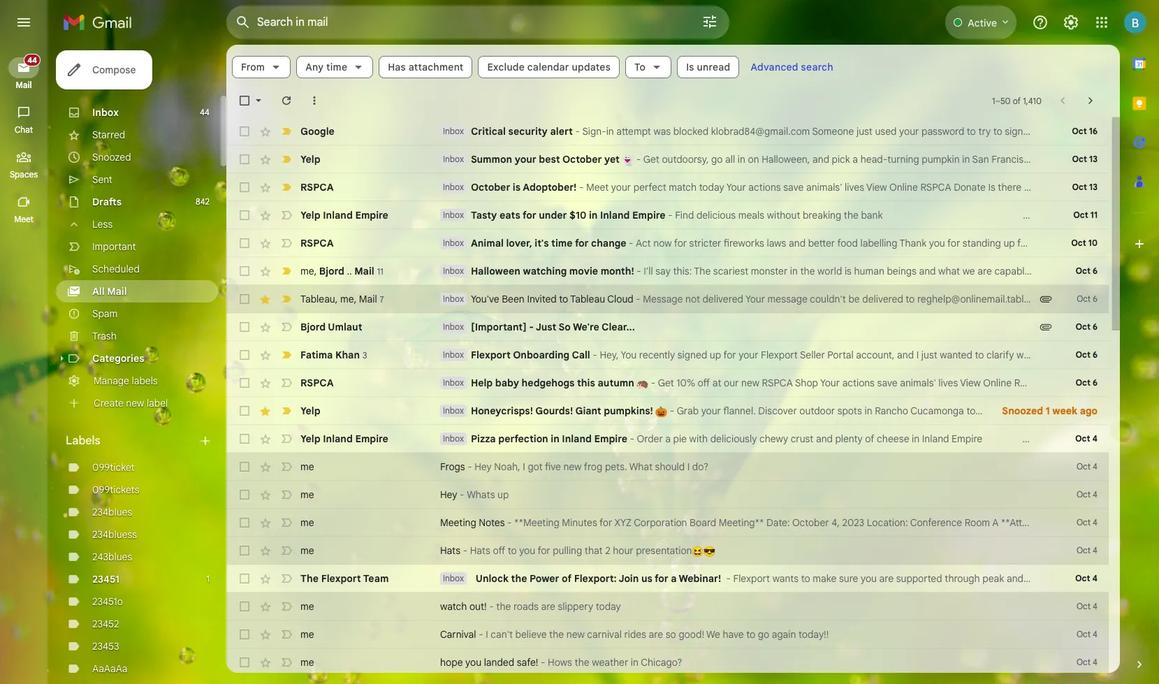 Task type: locate. For each thing, give the bounding box(es) containing it.
is unread
[[687, 61, 731, 73]]

row up 🎃 icon at the bottom of page
[[227, 369, 1110, 397]]

carnival - i can't believe the new carnival rides are so good! we have to go again today!!
[[440, 629, 829, 641]]

compose
[[92, 64, 136, 76]]

1 horizontal spatial 1
[[993, 95, 996, 106]]

oct 6 up ago
[[1076, 378, 1098, 388]]

has attachment image
[[1040, 320, 1054, 334]]

0 horizontal spatial ,
[[314, 265, 317, 277]]

mail inside heading
[[16, 80, 32, 90]]

oct 13 down the oct 16
[[1073, 154, 1098, 164]]

notes
[[479, 517, 505, 529]]

0 vertical spatial bjord
[[319, 265, 345, 277]]

main menu image
[[15, 14, 32, 31]]

0 vertical spatial meet
[[587, 181, 609, 194]]

1 horizontal spatial what
[[1017, 349, 1039, 361]]

yelp
[[301, 153, 321, 166], [301, 209, 321, 222], [301, 405, 321, 417], [301, 433, 321, 445]]

again
[[772, 629, 797, 641]]

oct 13 up oct 11
[[1073, 182, 1098, 192]]

the right this:
[[695, 265, 711, 278]]

1 horizontal spatial you
[[520, 545, 536, 557]]

good!
[[679, 629, 705, 641]]

trash
[[92, 330, 117, 343]]

23452 link
[[92, 618, 119, 631]]

on right the "room"
[[1050, 181, 1062, 194]]

inbox inside inbox animal lover, it's time for change -
[[443, 238, 464, 248]]

snoozed for snoozed 1 week ago
[[1003, 405, 1044, 417]]

1 for 1 50 of 1,410
[[993, 95, 996, 106]]

0 vertical spatial 13
[[1090, 154, 1098, 164]]

1 hats from the left
[[440, 545, 461, 557]]

to right the invited at the left top
[[560, 293, 569, 306]]

19 row from the top
[[227, 621, 1110, 649]]

oct 6 for recently
[[1076, 350, 1098, 360]]

row down pie
[[227, 453, 1110, 481]]

1
[[993, 95, 996, 106], [1047, 405, 1051, 417], [207, 574, 210, 585]]

1 oct 13 from the top
[[1073, 154, 1098, 164]]

to left clarify
[[976, 349, 985, 361]]

in left san
[[963, 153, 971, 166]]

1 vertical spatial 44
[[200, 107, 210, 117]]

1 horizontal spatial is
[[845, 265, 852, 278]]

0 vertical spatial yelp inland empire
[[301, 209, 389, 222]]

2 yelp from the top
[[301, 209, 321, 222]]

support image
[[1033, 14, 1049, 31]]

0 horizontal spatial snoozed
[[92, 151, 131, 164]]

7 row from the top
[[227, 285, 1110, 313]]

me for meeting notes - **meeting minutes for xyz corporation board meeting** date: october 4, 2023 location: conference room a **attendees:** - john smith, ceo - j
[[301, 517, 314, 529]]

8 row from the top
[[227, 313, 1110, 341]]

234bluess link
[[92, 529, 137, 541]]

inbox inside inbox tasty eats for under $10 in inland empire - find delicious meals without breaking the bank ͏ ͏ ͏ ͏ ͏ ͏ ͏ ͏ ͏ ͏ ͏ ͏ ͏ ͏ ͏ ͏ ͏ ͏ ͏ ͏ ͏ ͏ ͏ ͏ ͏ ͏ ͏ ͏ ͏ ͏ ͏ ͏ ͏ ͏ ͏ ͏ ͏ ͏ ͏ ͏ ͏ ͏ ͏ ͏ ͏ ͏ ͏ ͏ ͏ ͏ ͏ ͏ ͏ ͏ ͏ ͏ ͏ ͏ ͏ ͏ ͏ ͏ ͏ ͏ ͏ ͏ ͏ ͏ ͏ ͏ ͏ ͏ ͏ ͏ ͏ ͏ ͏
[[443, 210, 464, 220]]

0 vertical spatial the
[[695, 265, 711, 278]]

oct 4 for watch out! - the roads are slippery today
[[1077, 601, 1098, 612]]

44 link
[[8, 54, 41, 78]]

new down slippery
[[567, 629, 585, 641]]

23453
[[92, 640, 119, 653]]

row up grab
[[227, 341, 1160, 369]]

inbox inside inbox october is adoptober! - meet your perfect match today your actions save animals' lives view online rspca donate is there room on your sofa this adoptob
[[443, 182, 464, 192]]

is left there
[[989, 181, 996, 194]]

noah,
[[495, 461, 521, 473]]

oct 6 down oct 10
[[1076, 266, 1098, 276]]

row up the get at the top of the page
[[227, 117, 1110, 145]]

is right "world"
[[845, 265, 852, 278]]

0 vertical spatial a
[[853, 153, 859, 166]]

aaaaaa
[[92, 663, 128, 675]]

navigation
[[0, 45, 49, 685]]

1 horizontal spatial ,
[[335, 293, 338, 305]]

0 vertical spatial is
[[513, 181, 521, 194]]

1 50 of 1,410
[[993, 95, 1042, 106]]

0 vertical spatial you
[[1042, 349, 1058, 361]]

12 row from the top
[[227, 425, 1136, 453]]

meet down spaces heading
[[14, 214, 33, 224]]

2 vertical spatial you
[[466, 657, 482, 669]]

13 for meet your perfect match today your actions save animals' lives view online rspca donate is there room on your sofa this adoptob
[[1090, 182, 1098, 192]]

yelp inland empire for tasty
[[301, 209, 389, 222]]

me for hey - whats up
[[301, 489, 314, 501]]

honeycrisps! gourds! giant pumpkins!
[[471, 405, 656, 417]]

rspca for october is adoptober!
[[301, 181, 334, 194]]

time right it's at top
[[552, 237, 573, 250]]

hey down frogs
[[440, 489, 458, 501]]

oct 6 for -
[[1078, 294, 1098, 304]]

1 vertical spatial on
[[1050, 181, 1062, 194]]

1 horizontal spatial we
[[1120, 265, 1133, 278]]

- right the 'webinar!'
[[727, 573, 731, 585]]

1 vertical spatial this
[[578, 377, 596, 389]]

ceo
[[1131, 517, 1151, 529]]

0 vertical spatial is
[[687, 61, 695, 73]]

is right for.
[[1135, 349, 1143, 361]]

0 vertical spatial oct 13
[[1073, 154, 1098, 164]]

😎 image
[[704, 546, 716, 558]]

row down presentation
[[227, 565, 1110, 593]]

meet inside heading
[[14, 214, 33, 224]]

we
[[963, 265, 976, 278], [1120, 265, 1133, 278]]

1 vertical spatial new
[[564, 461, 582, 473]]

oct 13
[[1073, 154, 1098, 164], [1073, 182, 1098, 192]]

the left the team
[[301, 573, 319, 585]]

4 for carnival - i can't believe the new carnival rides are so good! we have to go again today!!
[[1094, 629, 1098, 640]]

all
[[92, 285, 105, 298]]

what right clarify
[[1017, 349, 1039, 361]]

0 horizontal spatial what
[[939, 265, 961, 278]]

2 oct 13 from the top
[[1073, 182, 1098, 192]]

1 vertical spatial meet
[[14, 214, 33, 224]]

we're
[[573, 321, 600, 334]]

have
[[723, 629, 744, 641]]

yelp inland empire
[[301, 209, 389, 222], [301, 433, 389, 445]]

for right the us
[[655, 573, 669, 585]]

1 vertical spatial the
[[301, 573, 319, 585]]

less button
[[56, 213, 218, 236]]

2 horizontal spatial is
[[1135, 349, 1143, 361]]

2 horizontal spatial you
[[1042, 349, 1058, 361]]

october left yet
[[563, 153, 602, 166]]

scheduled link
[[92, 263, 140, 275]]

1 vertical spatial is
[[989, 181, 996, 194]]

trash link
[[92, 330, 117, 343]]

eats
[[500, 209, 521, 222]]

outdoor
[[800, 405, 836, 417]]

16 row from the top
[[227, 537, 1110, 565]]

time right any on the top of the page
[[327, 61, 348, 73]]

1 horizontal spatial of
[[866, 433, 875, 445]]

9 row from the top
[[227, 341, 1160, 369]]

5 row from the top
[[227, 229, 1110, 257]]

tasty
[[471, 209, 497, 222]]

13 up oct 11
[[1090, 182, 1098, 192]]

0 horizontal spatial the
[[301, 573, 319, 585]]

1 vertical spatial snoozed
[[1003, 405, 1044, 417]]

1 vertical spatial is
[[845, 265, 852, 278]]

hats
[[440, 545, 461, 557], [470, 545, 491, 557]]

oct 10
[[1072, 238, 1098, 248]]

row down grab
[[227, 425, 1136, 453]]

chat heading
[[0, 124, 48, 136]]

0 horizontal spatial is
[[687, 61, 695, 73]]

row containing bjord umlaut
[[227, 313, 1110, 341]]

mail right all
[[107, 285, 127, 298]]

presentation
[[636, 545, 693, 557]]

what
[[939, 265, 961, 278], [1017, 349, 1039, 361]]

rides
[[625, 629, 647, 641]]

2 vertical spatial october
[[793, 517, 830, 529]]

flannel.
[[724, 405, 756, 417]]

label
[[147, 397, 168, 410]]

1 vertical spatial yelp inland empire
[[301, 433, 389, 445]]

a right 'pick'
[[853, 153, 859, 166]]

1 vertical spatial what
[[1017, 349, 1039, 361]]

1 vertical spatial 1
[[1047, 405, 1051, 417]]

- right 🎃 icon at the bottom of page
[[670, 405, 675, 417]]

🦔 image
[[637, 378, 649, 390]]

1 vertical spatial hey
[[440, 489, 458, 501]]

6 for say
[[1094, 266, 1098, 276]]

243blues link
[[92, 551, 132, 564]]

gmail image
[[63, 8, 139, 36]]

,
[[314, 265, 317, 277], [335, 293, 338, 305], [354, 293, 357, 305]]

, down me , bjord .. mail 11
[[335, 293, 338, 305]]

1 horizontal spatial today
[[700, 181, 725, 194]]

calendar
[[528, 61, 570, 73]]

row down say
[[227, 285, 1110, 313]]

1 vertical spatial 13
[[1090, 182, 1098, 192]]

1 row from the top
[[227, 117, 1110, 145]]

oct 13 for meet your perfect match today your actions save animals' lives view online rspca donate is there room on your sofa this adoptob
[[1073, 182, 1098, 192]]

flexport:
[[575, 573, 617, 585]]

up right signed
[[710, 349, 722, 361]]

4 for hey - whats up
[[1094, 489, 1098, 500]]

1 yelp inland empire from the top
[[301, 209, 389, 222]]

0 horizontal spatial is
[[513, 181, 521, 194]]

0 vertical spatial this
[[1108, 181, 1124, 194]]

2 vertical spatial 1
[[207, 574, 210, 585]]

animal
[[471, 237, 504, 250]]

inbox inside the 'inbox critical security alert -'
[[443, 126, 464, 136]]

👻 image
[[623, 154, 634, 166]]

row down the 'so'
[[227, 649, 1110, 677]]

0 horizontal spatial hey
[[440, 489, 458, 501]]

for left xyz
[[600, 517, 613, 529]]

row up the 'so'
[[227, 593, 1110, 621]]

0 horizontal spatial 44
[[27, 55, 37, 65]]

any time
[[306, 61, 348, 73]]

2 we from the left
[[1120, 265, 1133, 278]]

1 vertical spatial 11
[[377, 266, 384, 277]]

row
[[227, 117, 1110, 145], [227, 145, 1160, 173], [227, 173, 1160, 201], [227, 201, 1110, 229], [227, 229, 1110, 257], [227, 257, 1160, 285], [227, 285, 1110, 313], [227, 313, 1110, 341], [227, 341, 1160, 369], [227, 369, 1110, 397], [227, 397, 1160, 425], [227, 425, 1136, 453], [227, 453, 1110, 481], [227, 481, 1110, 509], [227, 509, 1160, 537], [227, 537, 1110, 565], [227, 565, 1110, 593], [227, 593, 1110, 621], [227, 621, 1110, 649], [227, 649, 1110, 677]]

͏͏
[[1048, 153, 1051, 166], [1061, 153, 1063, 166], [1073, 153, 1076, 166], [1086, 153, 1088, 166], [1098, 153, 1101, 166], [1111, 153, 1113, 166], [1123, 153, 1126, 166], [1136, 153, 1138, 166], [1148, 153, 1151, 166], [1108, 405, 1111, 417], [1121, 405, 1123, 417], [1133, 405, 1136, 417], [1146, 405, 1148, 417], [1158, 405, 1160, 417]]

me for frogs - hey noah, i got five new frog pets. what should i do?
[[301, 461, 314, 473]]

0 horizontal spatial 11
[[377, 266, 384, 277]]

- right call
[[593, 349, 598, 361]]

, for me
[[314, 265, 317, 277]]

0 horizontal spatial on
[[749, 153, 760, 166]]

rspca down fatima
[[301, 377, 334, 389]]

room
[[965, 517, 991, 529]]

1 horizontal spatial time
[[552, 237, 573, 250]]

oct 4 for frogs - hey noah, i got five new frog pets. what should i do?
[[1077, 461, 1098, 472]]

- left can't
[[479, 629, 484, 641]]

got
[[528, 461, 543, 473]]

row down should
[[227, 481, 1110, 509]]

inbox for animal lover, it's time for change
[[443, 238, 464, 248]]

inbox inside the "inbox pizza perfection in inland empire - order a pie with deliciously chewy crust and plenty of cheese in inland empire ͏ ͏ ͏ ͏ ͏ ͏ ͏ ͏ ͏ ͏ ͏ ͏ ͏ ͏ ͏ ͏ ͏ ͏ ͏ ͏ ͏ ͏ ͏ ͏ ͏ ͏ ͏ ͏ ͏ ͏ ͏ ͏ ͏ ͏ ͏ ͏ ͏ ͏ ͏ ͏ ͏ ͏ ͏ ͏ ͏ ͏ ͏ ͏ ͏ ͏ ͏ ͏ ͏ ͏ ͏ ͏ ͏ ͏ ͏ ͏ ͏"
[[443, 433, 464, 444]]

1 horizontal spatial are
[[649, 629, 664, 641]]

inbox inside inbox halloween watching movie month! - i'll say this: the scariest monster in the world is human beings and what we are capable of, especially when we get to
[[443, 266, 464, 276]]

1 horizontal spatial the
[[695, 265, 711, 278]]

0 horizontal spatial flexport
[[321, 573, 361, 585]]

11 inside me , bjord .. mail 11
[[377, 266, 384, 277]]

today up carnival
[[596, 601, 621, 613]]

0 vertical spatial of
[[1014, 95, 1022, 106]]

0 vertical spatial up
[[710, 349, 722, 361]]

oct 16
[[1073, 126, 1098, 136]]

and right beings
[[920, 265, 937, 278]]

is up eats
[[513, 181, 521, 194]]

1 vertical spatial you
[[520, 545, 536, 557]]

0 horizontal spatial we
[[963, 265, 976, 278]]

spaces
[[10, 169, 38, 180]]

13 down '16' at the top right of page
[[1090, 154, 1098, 164]]

Search in mail search field
[[227, 6, 730, 39]]

perfect
[[634, 181, 667, 194]]

0 horizontal spatial 1
[[207, 574, 210, 585]]

2023
[[843, 517, 865, 529]]

rspca
[[301, 181, 334, 194], [921, 181, 952, 194], [301, 237, 334, 250], [301, 377, 334, 389]]

099tickets link
[[92, 484, 140, 496]]

2 vertical spatial new
[[567, 629, 585, 641]]

inbox you've been invited to tableau cloud -
[[443, 293, 643, 306]]

go
[[712, 153, 723, 166], [758, 629, 770, 641]]

2 13 from the top
[[1090, 182, 1098, 192]]

row up with
[[227, 397, 1160, 425]]

the
[[844, 209, 859, 222], [801, 265, 816, 278], [512, 573, 528, 585], [497, 601, 511, 613], [550, 629, 564, 641], [575, 657, 590, 669]]

go left all at the top
[[712, 153, 723, 166]]

october
[[563, 153, 602, 166], [471, 181, 511, 194], [793, 517, 830, 529]]

meet heading
[[0, 214, 48, 225]]

location:
[[867, 517, 909, 529]]

1 horizontal spatial hats
[[470, 545, 491, 557]]

1 horizontal spatial 11
[[1091, 210, 1098, 220]]

2 yelp inland empire from the top
[[301, 433, 389, 445]]

🎃 image
[[656, 406, 668, 418]]

rspca down pumpkin
[[921, 181, 952, 194]]

your
[[727, 181, 747, 194]]

exclude
[[488, 61, 525, 73]]

fatima
[[301, 349, 333, 361]]

1 vertical spatial oct 13
[[1073, 182, 1098, 192]]

of right power
[[562, 573, 572, 585]]

14 row from the top
[[227, 481, 1110, 509]]

row up the 😆 image
[[227, 509, 1160, 537]]

0 horizontal spatial tableau
[[301, 293, 335, 305]]

safe!
[[517, 657, 539, 669]]

tableau up the we're
[[571, 293, 606, 306]]

inbox for unlock the power of flexport: join us for a webinar!
[[443, 573, 464, 584]]

go left again
[[758, 629, 770, 641]]

we left get
[[1120, 265, 1133, 278]]

0 horizontal spatial time
[[327, 61, 348, 73]]

of right plenty
[[866, 433, 875, 445]]

is inside button
[[687, 61, 695, 73]]

None checkbox
[[238, 124, 252, 138], [238, 152, 252, 166], [238, 180, 252, 194], [238, 236, 252, 250], [238, 264, 252, 278], [238, 376, 252, 390], [238, 404, 252, 418], [238, 460, 252, 474], [238, 488, 252, 502], [238, 628, 252, 642], [238, 124, 252, 138], [238, 152, 252, 166], [238, 180, 252, 194], [238, 236, 252, 250], [238, 264, 252, 278], [238, 376, 252, 390], [238, 404, 252, 418], [238, 460, 252, 474], [238, 488, 252, 502], [238, 628, 252, 642]]

0 vertical spatial are
[[978, 265, 993, 278]]

inbox for flexport onboarding call
[[443, 350, 464, 360]]

0 vertical spatial 11
[[1091, 210, 1098, 220]]

join
[[619, 573, 639, 585]]

1 horizontal spatial flexport
[[471, 349, 511, 361]]

inbox inside inbox unlock the power of flexport: join us for a webinar! -
[[443, 573, 464, 584]]

mail right ..
[[355, 265, 375, 277]]

this up giant at the bottom of page
[[578, 377, 596, 389]]

2 row from the top
[[227, 145, 1160, 173]]

0 vertical spatial 1
[[993, 95, 996, 106]]

empire
[[355, 209, 389, 222], [633, 209, 666, 222], [355, 433, 389, 445], [595, 433, 628, 445], [952, 433, 983, 445]]

call
[[572, 349, 591, 361]]

2 horizontal spatial are
[[978, 265, 993, 278]]

6 down when
[[1094, 294, 1098, 304]]

inbox for you've been invited to tableau cloud
[[443, 294, 464, 304]]

6 right were
[[1094, 350, 1098, 360]]

hey
[[475, 461, 492, 473], [440, 489, 458, 501]]

we left capable on the top of the page
[[963, 265, 976, 278]]

4 for frogs - hey noah, i got five new frog pets. what should i do?
[[1094, 461, 1098, 472]]

- down recently
[[649, 377, 659, 389]]

3 row from the top
[[227, 173, 1160, 201]]

😆 image
[[693, 546, 704, 558]]

11 up 7
[[377, 266, 384, 277]]

17 row from the top
[[227, 565, 1110, 593]]

watch
[[440, 601, 467, 613]]

oct 6 left for.
[[1076, 350, 1098, 360]]

0 horizontal spatial are
[[541, 601, 556, 613]]

3 yelp from the top
[[301, 405, 321, 417]]

inbox inside the inbox [important] - just so we're clear...
[[443, 322, 464, 332]]

pie
[[674, 433, 687, 445]]

- right change on the top of the page
[[629, 237, 634, 250]]

tableau
[[301, 293, 335, 305], [571, 293, 606, 306]]

11 down sofa
[[1091, 210, 1098, 220]]

1 horizontal spatial snoozed
[[1003, 405, 1044, 417]]

gourds!
[[536, 405, 573, 417]]

and left 'pick'
[[813, 153, 830, 166]]

is left unread
[[687, 61, 695, 73]]

you right the hope
[[466, 657, 482, 669]]

can't
[[491, 629, 513, 641]]

44
[[27, 55, 37, 65], [200, 107, 210, 117]]

6 for recently
[[1094, 350, 1098, 360]]

bjord umlaut
[[301, 321, 363, 334]]

inbox [important] - just so we're clear...
[[443, 321, 635, 334]]

6 for -
[[1094, 294, 1098, 304]]

row down the find
[[227, 257, 1160, 285]]

oct
[[1073, 126, 1088, 136], [1073, 154, 1088, 164], [1073, 182, 1088, 192], [1074, 210, 1089, 220], [1072, 238, 1087, 248], [1076, 266, 1091, 276], [1078, 294, 1092, 304], [1076, 322, 1091, 332], [1076, 350, 1091, 360], [1076, 378, 1091, 388], [1076, 433, 1091, 444], [1077, 461, 1091, 472], [1077, 489, 1091, 500], [1077, 517, 1091, 528], [1077, 545, 1091, 556], [1076, 573, 1091, 584], [1077, 601, 1091, 612], [1077, 629, 1091, 640], [1077, 657, 1091, 668]]

bjord
[[319, 265, 345, 277], [301, 321, 326, 334]]

google
[[301, 125, 335, 138]]

1 horizontal spatial tableau
[[571, 293, 606, 306]]

tab list
[[1121, 45, 1160, 634]]

inbox for critical security alert
[[443, 126, 464, 136]]

there
[[999, 181, 1022, 194]]

inbox inside inbox you've been invited to tableau cloud -
[[443, 294, 464, 304]]

week
[[1053, 405, 1078, 417]]

row containing tableau
[[227, 285, 1110, 313]]

1 horizontal spatial go
[[758, 629, 770, 641]]

row down outdoorsy,
[[227, 173, 1160, 201]]

1 vertical spatial go
[[758, 629, 770, 641]]

mail down 44 link
[[16, 80, 32, 90]]

inbox for tasty eats for under $10 in inland empire
[[443, 210, 464, 220]]

oct 6 down when
[[1078, 294, 1098, 304]]

1 horizontal spatial on
[[1050, 181, 1062, 194]]

mail left 7
[[359, 293, 377, 305]]

1 13 from the top
[[1090, 154, 1098, 164]]

beings
[[888, 265, 917, 278]]

, for tableau
[[335, 293, 338, 305]]

today!!
[[799, 629, 829, 641]]

1 horizontal spatial meet
[[587, 181, 609, 194]]

11 row from the top
[[227, 397, 1160, 425]]

2 horizontal spatial flexport
[[761, 349, 798, 361]]

1 horizontal spatial hey
[[475, 461, 492, 473]]

flexport left seller
[[761, 349, 798, 361]]

1 vertical spatial are
[[541, 601, 556, 613]]

row up the "chicago?"
[[227, 621, 1110, 649]]

None checkbox
[[238, 94, 252, 108], [238, 208, 252, 222], [238, 292, 252, 306], [238, 320, 252, 334], [238, 348, 252, 362], [238, 432, 252, 446], [238, 516, 252, 530], [238, 544, 252, 558], [238, 572, 252, 586], [238, 600, 252, 614], [238, 656, 252, 670], [238, 94, 252, 108], [238, 208, 252, 222], [238, 292, 252, 306], [238, 320, 252, 334], [238, 348, 252, 362], [238, 432, 252, 446], [238, 516, 252, 530], [238, 544, 252, 558], [238, 572, 252, 586], [238, 600, 252, 614], [238, 656, 252, 670]]

advanced search button
[[746, 55, 840, 80]]

are left the 'so'
[[649, 629, 664, 641]]

get
[[644, 153, 660, 166]]

0 horizontal spatial up
[[498, 489, 509, 501]]

watch out! - the roads are slippery today
[[440, 601, 621, 613]]

a
[[853, 153, 859, 166], [666, 433, 671, 445], [671, 573, 677, 585]]

0 vertical spatial snoozed
[[92, 151, 131, 164]]

1 horizontal spatial october
[[563, 153, 602, 166]]

the right believe
[[550, 629, 564, 641]]

0 vertical spatial today
[[700, 181, 725, 194]]

inbox inside inbox flexport onboarding call - hey, you recently signed up for your flexport seller portal account, and i just wanted to clarify what you were looking for. is ther
[[443, 350, 464, 360]]



Task type: vqa. For each thing, say whether or not it's contained in the screenshot.


Task type: describe. For each thing, give the bounding box(es) containing it.
labels heading
[[66, 434, 199, 448]]

hey,
[[600, 349, 619, 361]]

categories
[[92, 352, 144, 365]]

time inside popup button
[[327, 61, 348, 73]]

to right get
[[1152, 265, 1160, 278]]

room
[[1025, 181, 1048, 194]]

inbox tasty eats for under $10 in inland empire - find delicious meals without breaking the bank ͏ ͏ ͏ ͏ ͏ ͏ ͏ ͏ ͏ ͏ ͏ ͏ ͏ ͏ ͏ ͏ ͏ ͏ ͏ ͏ ͏ ͏ ͏ ͏ ͏ ͏ ͏ ͏ ͏ ͏ ͏ ͏ ͏ ͏ ͏ ͏ ͏ ͏ ͏ ͏ ͏ ͏ ͏ ͏ ͏ ͏ ͏ ͏ ͏ ͏ ͏ ͏ ͏ ͏ ͏ ͏ ͏ ͏ ͏ ͏ ͏ ͏ ͏ ͏ ͏ ͏ ͏ ͏ ͏ ͏ ͏ ͏ ͏ ͏ ͏ ͏ ͏
[[443, 209, 1076, 222]]

and left the just
[[898, 349, 915, 361]]

6 down looking at the right of page
[[1094, 378, 1098, 388]]

snoozed for "snoozed" link
[[92, 151, 131, 164]]

me for hope you landed safe! - hows the weather in chicago?
[[301, 657, 314, 669]]

meeting
[[440, 517, 477, 529]]

..
[[347, 265, 352, 277]]

has
[[388, 61, 406, 73]]

spaces heading
[[0, 169, 48, 180]]

without
[[767, 209, 801, 222]]

23453 link
[[92, 640, 119, 653]]

settings image
[[1063, 14, 1080, 31]]

and right crust
[[817, 433, 833, 445]]

Search in mail text field
[[257, 15, 663, 29]]

4 row from the top
[[227, 201, 1110, 229]]

oct 4 for hope you landed safe! - hows the weather in chicago?
[[1077, 657, 1098, 668]]

search in mail image
[[231, 10, 256, 35]]

- right 👻 image
[[637, 153, 641, 166]]

- left 'i'll' at the top
[[637, 265, 642, 278]]

been
[[502, 293, 525, 306]]

pick
[[832, 153, 851, 166]]

6 up looking at the right of page
[[1094, 322, 1098, 332]]

0 horizontal spatial october
[[471, 181, 511, 194]]

0 vertical spatial hey
[[475, 461, 492, 473]]

meals
[[739, 209, 765, 222]]

has attachment image
[[1040, 292, 1054, 306]]

sofa
[[1086, 181, 1106, 194]]

get
[[1135, 265, 1150, 278]]

roads
[[514, 601, 539, 613]]

0 vertical spatial on
[[749, 153, 760, 166]]

spam link
[[92, 308, 118, 320]]

row containing google
[[227, 117, 1110, 145]]

- left just
[[530, 321, 534, 334]]

0 vertical spatial new
[[126, 397, 144, 410]]

oct 4 for meeting notes - **meeting minutes for xyz corporation board meeting** date: october 4, 2023 location: conference room a **attendees:** - john smith, ceo - j
[[1077, 517, 1098, 528]]

less
[[92, 218, 113, 231]]

for left change on the top of the page
[[575, 237, 589, 250]]

looking
[[1084, 349, 1116, 361]]

1 for 1
[[207, 574, 210, 585]]

attachment
[[409, 61, 464, 73]]

older image
[[1084, 94, 1098, 108]]

refresh image
[[280, 94, 294, 108]]

243blues
[[92, 551, 132, 564]]

the left the roads
[[497, 601, 511, 613]]

manage labels
[[94, 375, 158, 387]]

10 row from the top
[[227, 369, 1110, 397]]

i left got
[[523, 461, 526, 473]]

to right have
[[747, 629, 756, 641]]

were
[[1060, 349, 1082, 361]]

me , bjord .. mail 11
[[301, 265, 384, 277]]

0 vertical spatial go
[[712, 153, 723, 166]]

whats
[[467, 489, 495, 501]]

advanced
[[751, 61, 799, 73]]

unlock
[[476, 573, 509, 585]]

for left pulling
[[538, 545, 551, 557]]

i left can't
[[486, 629, 489, 641]]

4 yelp from the top
[[301, 433, 321, 445]]

2 horizontal spatial ,
[[354, 293, 357, 305]]

- right notes
[[508, 517, 512, 529]]

0 vertical spatial what
[[939, 265, 961, 278]]

2 vertical spatial of
[[562, 573, 572, 585]]

099tickets
[[92, 484, 140, 496]]

so
[[559, 321, 571, 334]]

- left order
[[630, 433, 635, 445]]

weather
[[592, 657, 629, 669]]

wanted
[[941, 349, 973, 361]]

row containing the flexport team
[[227, 565, 1110, 593]]

0 vertical spatial october
[[563, 153, 602, 166]]

starred
[[92, 129, 125, 141]]

your right grab
[[702, 405, 722, 417]]

yet
[[605, 153, 620, 166]]

with
[[690, 433, 708, 445]]

**attendees:**
[[1002, 517, 1067, 529]]

1 vertical spatial a
[[666, 433, 671, 445]]

flexport for onboarding
[[471, 349, 511, 361]]

giant
[[576, 405, 602, 417]]

i left the just
[[917, 349, 920, 361]]

best
[[539, 153, 561, 166]]

your right signed
[[739, 349, 759, 361]]

lives
[[845, 181, 865, 194]]

summon your best october yet
[[471, 153, 623, 166]]

order
[[637, 433, 663, 445]]

to left find on the bottom of page
[[967, 405, 976, 417]]

mail heading
[[0, 80, 48, 91]]

inbox flexport onboarding call - hey, you recently signed up for your flexport seller portal account, and i just wanted to clarify what you were looking for. is ther
[[443, 349, 1160, 361]]

hope you landed safe! - hows the weather in chicago?
[[440, 657, 683, 669]]

in right spots
[[865, 405, 873, 417]]

oct 13 for get outdoorsy, go all in on halloween, and pick a head-turning pumpkin in san francisco ͏ ͏ ͏ ͏ ͏ ͏͏ ͏ ͏ ͏ ͏ ͏͏ ͏ ͏ ͏ ͏ ͏͏ ͏ ͏ ͏ ͏ ͏͏ ͏ ͏ ͏ ͏ ͏͏ ͏ ͏ ͏ ͏ ͏͏ ͏ ͏ ͏ ͏ ͏͏ ͏ ͏ ͏ ͏ ͏͏ ͏ ͏ ͏ ͏ ͏͏ ͏ ͏ ͏ ͏
[[1073, 154, 1098, 164]]

navigation containing mail
[[0, 45, 49, 685]]

the left "world"
[[801, 265, 816, 278]]

harvest.͏
[[1062, 405, 1098, 417]]

capable
[[995, 265, 1031, 278]]

1 horizontal spatial up
[[710, 349, 722, 361]]

pizza
[[471, 433, 496, 445]]

inbox halloween watching movie month! - i'll say this: the scariest monster in the world is human beings and what we are capable of, especially when we get to
[[443, 265, 1160, 278]]

hour
[[613, 545, 634, 557]]

inbox for october is adoptober!
[[443, 182, 464, 192]]

1 vertical spatial time
[[552, 237, 573, 250]]

2 vertical spatial are
[[649, 629, 664, 641]]

inbox for [important] - just so we're clear...
[[443, 322, 464, 332]]

save
[[784, 181, 804, 194]]

cheese
[[878, 433, 910, 445]]

1 vertical spatial bjord
[[301, 321, 326, 334]]

advanced search options image
[[696, 8, 724, 36]]

rspca for help baby hedgehogs this autumn
[[301, 377, 334, 389]]

18 row from the top
[[227, 593, 1110, 621]]

1 horizontal spatial 44
[[200, 107, 210, 117]]

your left sofa
[[1064, 181, 1084, 194]]

fall's
[[998, 405, 1021, 417]]

- down meeting
[[463, 545, 468, 557]]

- left 'john'
[[1070, 517, 1074, 529]]

chat
[[15, 124, 33, 135]]

inbox critical security alert -
[[443, 125, 583, 138]]

from button
[[232, 56, 291, 78]]

1 vertical spatial up
[[498, 489, 509, 501]]

rspca for animal lover, it's time for change
[[301, 237, 334, 250]]

drafts
[[92, 196, 122, 208]]

pets.
[[605, 461, 628, 473]]

2 vertical spatial a
[[671, 573, 677, 585]]

for right signed
[[724, 349, 737, 361]]

13 row from the top
[[227, 453, 1110, 481]]

7
[[380, 294, 384, 304]]

believe
[[516, 629, 547, 641]]

me for carnival - i can't believe the new carnival rides are so good! we have to go again today!!
[[301, 629, 314, 641]]

oct 4 for carnival - i can't believe the new carnival rides are so good! we have to go again today!!
[[1077, 629, 1098, 640]]

1 vertical spatial of
[[866, 433, 875, 445]]

oct 6 up looking at the right of page
[[1076, 322, 1098, 332]]

crust
[[791, 433, 814, 445]]

in right the "$10"
[[589, 209, 598, 222]]

inbox for halloween watching movie month!
[[443, 266, 464, 276]]

13 for get outdoorsy, go all in on halloween, and pick a head-turning pumpkin in san francisco ͏ ͏ ͏ ͏ ͏ ͏͏ ͏ ͏ ͏ ͏ ͏͏ ͏ ͏ ͏ ͏ ͏͏ ͏ ͏ ͏ ͏ ͏͏ ͏ ͏ ͏ ͏ ͏͏ ͏ ͏ ͏ ͏ ͏͏ ͏ ͏ ͏ ͏ ͏͏ ͏ ͏ ͏ ͏ ͏͏ ͏ ͏ ͏ ͏ ͏͏ ͏ ͏ ͏ ͏
[[1090, 154, 1098, 164]]

your down 👻 image
[[612, 181, 631, 194]]

- left whats
[[460, 489, 465, 501]]

has attachment button
[[379, 56, 473, 78]]

xyz
[[615, 517, 632, 529]]

- up the "$10"
[[580, 181, 584, 194]]

to
[[635, 61, 646, 73]]

inbox for pizza perfection in inland empire
[[443, 433, 464, 444]]

- left j
[[1153, 517, 1158, 529]]

the left power
[[512, 573, 528, 585]]

khan
[[336, 349, 360, 361]]

in right all at the top
[[738, 153, 746, 166]]

the left bank at right
[[844, 209, 859, 222]]

- left the find
[[669, 209, 673, 222]]

should
[[656, 461, 685, 473]]

actions
[[749, 181, 781, 194]]

flexport for team
[[321, 573, 361, 585]]

- right cloud
[[636, 293, 641, 306]]

1 yelp from the top
[[301, 153, 321, 166]]

0 horizontal spatial today
[[596, 601, 621, 613]]

search
[[802, 61, 834, 73]]

more image
[[308, 94, 322, 108]]

234blues
[[92, 506, 132, 519]]

the right hows
[[575, 657, 590, 669]]

oct 6 for say
[[1076, 266, 1098, 276]]

2 horizontal spatial 1
[[1047, 405, 1051, 417]]

hey - whats up
[[440, 489, 509, 501]]

manage labels link
[[94, 375, 158, 387]]

2 horizontal spatial of
[[1014, 95, 1022, 106]]

honeycrisps!
[[471, 405, 533, 417]]

landed
[[484, 657, 515, 669]]

me for watch out! - the roads are slippery today
[[301, 601, 314, 613]]

row containing fatima khan
[[227, 341, 1160, 369]]

20 row from the top
[[227, 649, 1110, 677]]

to button
[[626, 56, 672, 78]]

in right cheese
[[913, 433, 920, 445]]

is unread button
[[678, 56, 740, 78]]

tableau , me , mail 7
[[301, 293, 384, 305]]

your left "best"
[[515, 153, 537, 166]]

movie
[[570, 265, 599, 278]]

pumpkins!
[[604, 405, 654, 417]]

webinar!
[[679, 573, 722, 585]]

2 horizontal spatial october
[[793, 517, 830, 529]]

4 for hope you landed safe! - hows the weather in chicago?
[[1094, 657, 1098, 668]]

in right weather
[[631, 657, 639, 669]]

outdoorsy,
[[662, 153, 709, 166]]

099ticket
[[92, 461, 135, 474]]

ther
[[1145, 349, 1160, 361]]

all
[[726, 153, 736, 166]]

2 vertical spatial is
[[1135, 349, 1143, 361]]

- get outdoorsy, go all in on halloween, and pick a head-turning pumpkin in san francisco ͏ ͏ ͏ ͏ ͏ ͏͏ ͏ ͏ ͏ ͏ ͏͏ ͏ ͏ ͏ ͏ ͏͏ ͏ ͏ ͏ ͏ ͏͏ ͏ ͏ ͏ ͏ ͏͏ ͏ ͏ ͏ ͏ ͏͏ ͏ ͏ ͏ ͏ ͏͏ ͏ ͏ ͏ ͏ ͏͏ ͏ ͏ ͏ ͏ ͏͏ ͏ ͏ ͏ ͏
[[634, 153, 1160, 166]]

francisco
[[992, 153, 1036, 166]]

in down gourds!
[[551, 433, 560, 445]]

4 for meeting notes - **meeting minutes for xyz corporation board meeting** date: october 4, 2023 location: conference room a **attendees:** - john smith, ceo - j
[[1094, 517, 1098, 528]]

aaaaaa link
[[92, 663, 128, 675]]

in right monster
[[791, 265, 798, 278]]

oct 4 for hey - whats up
[[1077, 489, 1098, 500]]

2 hats from the left
[[470, 545, 491, 557]]

- grab your flannel. discover outdoor spots in rancho cucamonga to find fall's freshest harvest.͏ ͏ ͏ ͏ ͏ ͏͏ ͏ ͏ ͏ ͏ ͏͏ ͏ ͏ ͏ ͏ ͏͏ ͏ ͏ ͏ ͏ ͏͏ ͏ ͏ ͏ ͏ ͏͏
[[668, 405, 1160, 417]]

- right frogs
[[468, 461, 472, 473]]

halloween
[[471, 265, 521, 278]]

to right off
[[508, 545, 517, 557]]

inbox unlock the power of flexport: join us for a webinar! -
[[443, 573, 734, 585]]

frogs - hey noah, i got five new frog pets. what should i do?
[[440, 461, 709, 473]]

- right alert
[[576, 125, 580, 138]]

john
[[1076, 517, 1098, 529]]

drafts link
[[92, 196, 122, 208]]

1 we from the left
[[963, 265, 976, 278]]

6 row from the top
[[227, 257, 1160, 285]]

i left "do?"
[[688, 461, 690, 473]]

yelp inland empire for pizza
[[301, 433, 389, 445]]

what
[[630, 461, 653, 473]]

for right eats
[[523, 209, 537, 222]]

- right out!
[[490, 601, 494, 613]]

15 row from the top
[[227, 509, 1160, 537]]

44 inside navigation
[[27, 55, 37, 65]]

- right safe! in the left of the page
[[541, 657, 546, 669]]

- hats off to you for pulling that 2 hour presentation
[[461, 545, 693, 557]]

4 for watch out! - the roads are slippery today
[[1094, 601, 1098, 612]]



